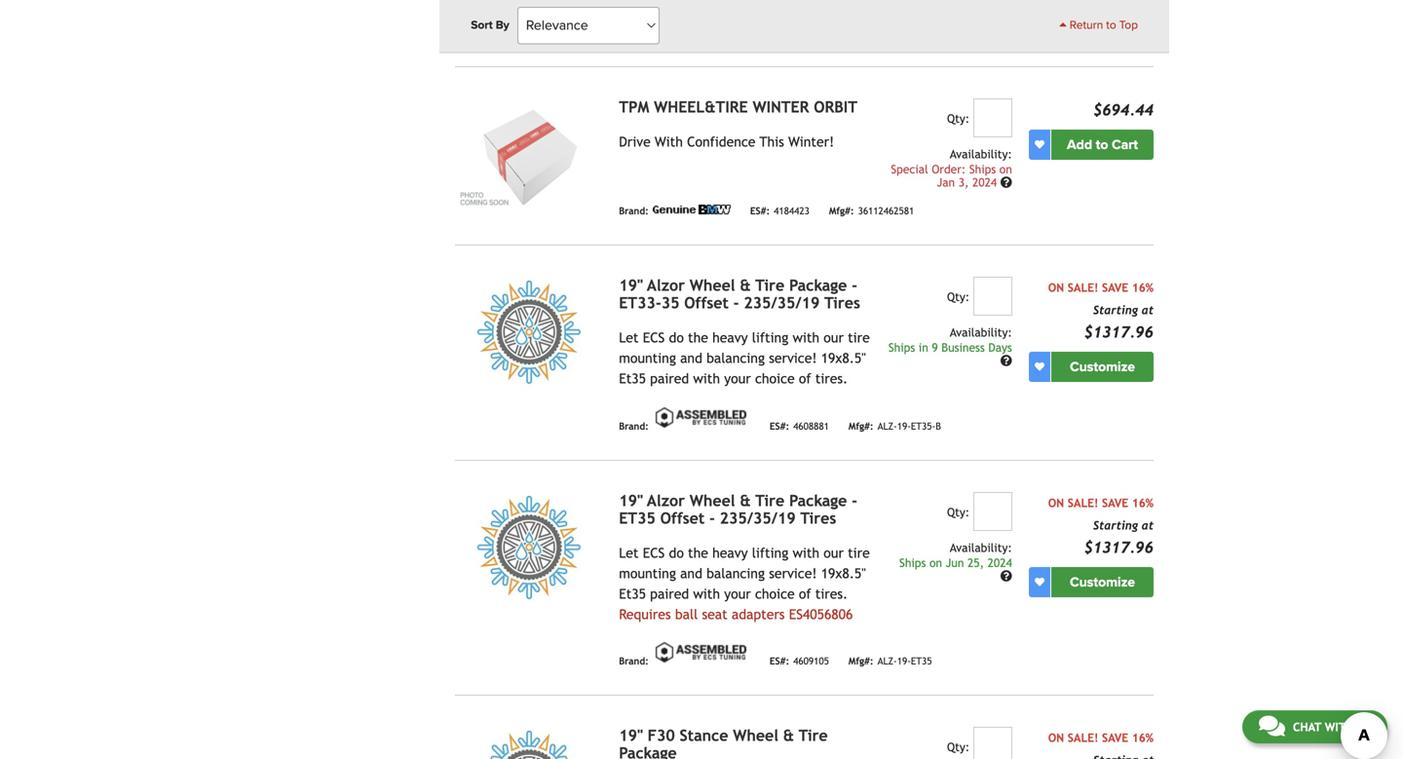 Task type: locate. For each thing, give the bounding box(es) containing it.
special
[[891, 162, 928, 176]]

alzor for offset
[[647, 491, 685, 509]]

choice inside let ecs do the heavy lifting with our tire mounting and balancing service! 19x8.5" et35 paired with your choice of tires.
[[755, 371, 795, 386]]

1 vertical spatial service!
[[769, 565, 817, 581]]

1 vertical spatial on sale!                         save 16% starting at $1317.96
[[1048, 496, 1154, 556]]

1 vertical spatial let
[[619, 545, 639, 561]]

let
[[619, 330, 639, 345], [619, 545, 639, 561]]

qty:
[[947, 111, 970, 125], [947, 290, 970, 303], [947, 505, 970, 519], [947, 740, 970, 754]]

2 our from the top
[[824, 545, 844, 561]]

0 vertical spatial lifting
[[752, 330, 789, 345]]

-
[[852, 276, 858, 294], [733, 294, 739, 312], [852, 491, 858, 509], [709, 509, 715, 527]]

wheel inside 19" f30 stance wheel & tire package
[[733, 726, 779, 744]]

add to cart
[[1067, 136, 1138, 153]]

lifting
[[752, 330, 789, 345], [752, 545, 789, 561]]

1 vertical spatial the
[[688, 545, 708, 561]]

0 vertical spatial balancing
[[707, 350, 765, 366]]

tire down es#: 4184423
[[756, 276, 785, 294]]

at
[[1142, 303, 1154, 316], [1142, 518, 1154, 532]]

0 vertical spatial customize
[[1070, 358, 1135, 375]]

alzor for 35
[[647, 276, 685, 294]]

availability: up business
[[950, 325, 1012, 339]]

1 vertical spatial of
[[799, 586, 811, 602]]

3 brand: from the top
[[619, 421, 649, 432]]

let for let ecs do the heavy lifting with our tire mounting and balancing service! 19x8.5" et35 paired with your choice of tires. requires ball seat adapters es4056806
[[619, 545, 639, 561]]

2 vertical spatial save
[[1102, 731, 1129, 744]]

19x8.5" for let ecs do the heavy lifting with our tire mounting and balancing service! 19x8.5" et35 paired with your choice of tires. requires ball seat adapters es4056806
[[821, 565, 866, 581]]

1 balancing from the top
[[707, 350, 765, 366]]

offset right 35
[[684, 294, 729, 312]]

wheel right stance
[[733, 726, 779, 744]]

mounting inside let ecs do the heavy lifting with our tire mounting and balancing service! 19x8.5" et35 paired with your choice of tires. requires ball seat adapters es4056806
[[619, 565, 676, 581]]

2 tire from the top
[[848, 545, 870, 561]]

es#4609318 - st-19-120-f3x - 19" f30 stance wheel & tire package  - if you want the perfect fitment, this is the wheel and tire package for you. let us guide you with step by step instructions of how you should set up your stance! - assembled by ecs - bmw image
[[455, 727, 603, 759]]

1 at from the top
[[1142, 303, 1154, 316]]

3 19" from the top
[[619, 726, 643, 744]]

question circle image
[[1001, 355, 1012, 366]]

2 the from the top
[[688, 545, 708, 561]]

19" inside 19" alzor wheel & tire package - et35 offset - 235/35/19 tires
[[619, 491, 643, 509]]

1 on sale!                         save 16% starting at $1317.96 from the top
[[1048, 280, 1154, 341]]

1 vertical spatial do
[[669, 545, 684, 561]]

availability: up 3, in the top of the page
[[950, 147, 1012, 161]]

$1317.96 for 19" alzor wheel & tire package - et35 offset - 235/35/19 tires
[[1084, 538, 1154, 556]]

1 vertical spatial &
[[740, 491, 751, 509]]

our inside let ecs do the heavy lifting with our tire mounting and balancing service! 19x8.5" et35 paired with your choice of tires.
[[824, 330, 844, 345]]

1 vertical spatial choice
[[755, 586, 795, 602]]

19x8.5" up es4056806 at the right bottom of the page
[[821, 565, 866, 581]]

0 vertical spatial alz-
[[878, 421, 897, 432]]

mounting for let ecs do the heavy lifting with our tire mounting and balancing service! 19x8.5" et35 paired with your choice of tires.
[[619, 350, 676, 366]]

tire
[[848, 330, 870, 345], [848, 545, 870, 561]]

1 vertical spatial question circle image
[[1001, 570, 1012, 582]]

2 do from the top
[[669, 545, 684, 561]]

choice inside let ecs do the heavy lifting with our tire mounting and balancing service! 19x8.5" et35 paired with your choice of tires. requires ball seat adapters es4056806
[[755, 586, 795, 602]]

1 heavy from the top
[[712, 330, 748, 345]]

1 vertical spatial to
[[1096, 136, 1108, 153]]

es#: left 4184423
[[750, 205, 770, 216]]

mounting
[[619, 350, 676, 366], [619, 565, 676, 581]]

balancing for let ecs do the heavy lifting with our tire mounting and balancing service! 19x8.5" et35 paired with your choice of tires.
[[707, 350, 765, 366]]

3 assembled by ecs - corporate logo image from the top
[[653, 640, 750, 664]]

alzor inside "19" alzor wheel & tire package - et33-35 offset - 235/35/19 tires"
[[647, 276, 685, 294]]

1 service! from the top
[[769, 350, 817, 366]]

sale! for 19" alzor wheel & tire package - et35 offset - 235/35/19 tires
[[1068, 496, 1099, 509]]

let down et33-
[[619, 330, 639, 345]]

0 vertical spatial availability:
[[950, 147, 1012, 161]]

the for let ecs do the heavy lifting with our tire mounting and balancing service! 19x8.5" et35 paired with your choice of tires. requires ball seat adapters es4056806
[[688, 545, 708, 561]]

business
[[942, 340, 985, 354]]

tires. inside let ecs do the heavy lifting with our tire mounting and balancing service! 19x8.5" et35 paired with your choice of tires.
[[815, 371, 848, 386]]

2 save from the top
[[1102, 496, 1129, 509]]

1 qty: from the top
[[947, 111, 970, 125]]

let up requires
[[619, 545, 639, 561]]

mfg#: right 4608881
[[849, 421, 874, 432]]

heavy down the '19" alzor wheel & tire package - et35 offset - 235/35/19 tires' link
[[712, 545, 748, 561]]

1 19" from the top
[[619, 276, 643, 294]]

& down es#: 4609105
[[783, 726, 794, 744]]

do for let ecs do the heavy lifting with our tire mounting and balancing service! 19x8.5" et35 paired with your choice of tires.
[[669, 330, 684, 345]]

tpm wheel&tire winter orbit link
[[619, 98, 858, 116]]

on sale!                         save 16% starting at $1317.96 for 19" alzor wheel & tire package - et33-35 offset - 235/35/19 tires
[[1048, 280, 1154, 341]]

2 vertical spatial availability:
[[950, 541, 1012, 554]]

heavy inside let ecs do the heavy lifting with our tire mounting and balancing service! 19x8.5" et35 paired with your choice of tires.
[[712, 330, 748, 345]]

1 vertical spatial add to wish list image
[[1035, 362, 1045, 372]]

mfg#: alz-19-et35-b
[[849, 421, 941, 432]]

1 sale! from the top
[[1068, 280, 1099, 294]]

2 tires. from the top
[[815, 586, 848, 602]]

2 sale! from the top
[[1068, 496, 1099, 509]]

2 availability: from the top
[[950, 325, 1012, 339]]

of up es4056806 at the right bottom of the page
[[799, 586, 811, 602]]

package for 235/35/19
[[789, 276, 847, 294]]

1 vertical spatial tires.
[[815, 586, 848, 602]]

customize right add to wish list icon
[[1070, 574, 1135, 590]]

None number field
[[973, 98, 1012, 137], [973, 277, 1012, 316], [973, 492, 1012, 531], [973, 727, 1012, 759], [973, 98, 1012, 137], [973, 277, 1012, 316], [973, 492, 1012, 531], [973, 727, 1012, 759]]

heavy down "19" alzor wheel & tire package - et33-35 offset - 235/35/19 tires"
[[712, 330, 748, 345]]

assembled by ecs - corporate logo image
[[653, 11, 750, 36], [653, 405, 750, 430], [653, 640, 750, 664]]

1 $1317.96 from the top
[[1084, 323, 1154, 341]]

service!
[[769, 350, 817, 366], [769, 565, 817, 581]]

2 qty: from the top
[[947, 290, 970, 303]]

your inside let ecs do the heavy lifting with our tire mounting and balancing service! 19x8.5" et35 paired with your choice of tires.
[[724, 371, 751, 386]]

19" alzor wheel & tire package - et33-35 offset - 235/35/19 tires
[[619, 276, 860, 312]]

balancing inside let ecs do the heavy lifting with our tire mounting and balancing service! 19x8.5" et35 paired with your choice of tires.
[[707, 350, 765, 366]]

package down 4184423
[[789, 276, 847, 294]]

et35 down et33-
[[619, 371, 646, 386]]

on for 19" alzor wheel & tire package - et35 offset - 235/35/19 tires
[[1048, 496, 1064, 509]]

3 on from the top
[[1048, 731, 1064, 744]]

1 vertical spatial customize
[[1070, 574, 1135, 590]]

0 vertical spatial et35
[[619, 371, 646, 386]]

1 vertical spatial availability:
[[950, 325, 1012, 339]]

1 brand: from the top
[[619, 27, 649, 38]]

1 vertical spatial balancing
[[707, 565, 765, 581]]

3,
[[959, 175, 969, 189]]

heavy
[[712, 330, 748, 345], [712, 545, 748, 561]]

heavy for let ecs do the heavy lifting with our tire mounting and balancing service! 19x8.5" et35 paired with your choice of tires. requires ball seat adapters es4056806
[[712, 545, 748, 561]]

0 vertical spatial customize link
[[1052, 352, 1154, 382]]

wheel for -
[[690, 491, 735, 509]]

0 vertical spatial on
[[1048, 280, 1064, 294]]

tires. up 4608881
[[815, 371, 848, 386]]

2 19" from the top
[[619, 491, 643, 509]]

1 vertical spatial at
[[1142, 518, 1154, 532]]

the
[[688, 330, 708, 345], [688, 545, 708, 561]]

assembled by ecs - corporate logo image down seat
[[653, 640, 750, 664]]

ecs down et33-
[[643, 330, 665, 345]]

1 vertical spatial tires
[[801, 509, 836, 527]]

confidence
[[687, 134, 756, 149]]

1 ecs from the top
[[643, 330, 665, 345]]

special order: ships on jan 3, 2024
[[891, 162, 1012, 189]]

orbit
[[814, 98, 858, 116]]

genuine bmw - corporate logo image
[[653, 204, 731, 214]]

sale!
[[1068, 280, 1099, 294], [1068, 496, 1099, 509], [1068, 731, 1099, 744]]

wheel
[[690, 276, 735, 294], [690, 491, 735, 509], [733, 726, 779, 744]]

save
[[1102, 280, 1129, 294], [1102, 496, 1129, 509], [1102, 731, 1129, 744]]

19" f30 stance wheel & tire package
[[619, 726, 828, 759]]

0 vertical spatial at
[[1142, 303, 1154, 316]]

19"
[[619, 276, 643, 294], [619, 491, 643, 509], [619, 726, 643, 744]]

- up let ecs do the heavy lifting with our tire mounting and balancing service! 19x8.5" et35 paired with your choice of tires.
[[733, 294, 739, 312]]

offset
[[684, 294, 729, 312], [660, 509, 705, 527]]

save for 19" alzor wheel & tire package - et33-35 offset - 235/35/19 tires
[[1102, 280, 1129, 294]]

question circle image left add to wish list icon
[[1001, 570, 1012, 582]]

do for let ecs do the heavy lifting with our tire mounting and balancing service! 19x8.5" et35 paired with your choice of tires. requires ball seat adapters es4056806
[[669, 545, 684, 561]]

es#: left 4608881
[[770, 421, 790, 432]]

availability: up 25,
[[950, 541, 1012, 554]]

let inside let ecs do the heavy lifting with our tire mounting and balancing service! 19x8.5" et35 paired with your choice of tires.
[[619, 330, 639, 345]]

heavy for let ecs do the heavy lifting with our tire mounting and balancing service! 19x8.5" et35 paired with your choice of tires.
[[712, 330, 748, 345]]

235/35/19
[[744, 294, 820, 312], [720, 509, 796, 527]]

tire up es4056806 at the right bottom of the page
[[848, 545, 870, 561]]

lifting for let ecs do the heavy lifting with our tire mounting and balancing service! 19x8.5" et35 paired with your choice of tires.
[[752, 330, 789, 345]]

of for let ecs do the heavy lifting with our tire mounting and balancing service! 19x8.5" et35 paired with your choice of tires.
[[799, 371, 811, 386]]

1 lifting from the top
[[752, 330, 789, 345]]

2 vertical spatial sale!
[[1068, 731, 1099, 744]]

0 vertical spatial on
[[1000, 162, 1012, 176]]

1 tire from the top
[[848, 330, 870, 345]]

1 vertical spatial customize link
[[1052, 567, 1154, 597]]

2 mounting from the top
[[619, 565, 676, 581]]

2024 right 3, in the top of the page
[[973, 175, 997, 189]]

2 alz- from the top
[[878, 655, 897, 667]]

0 vertical spatial et35
[[619, 509, 656, 527]]

question circle image
[[1001, 176, 1012, 188], [1001, 570, 1012, 582]]

requires
[[619, 606, 671, 622]]

1 let from the top
[[619, 330, 639, 345]]

of up "es#: 4608881"
[[799, 371, 811, 386]]

1 vertical spatial alzor
[[647, 491, 685, 509]]

0 vertical spatial tires
[[825, 294, 860, 312]]

0 vertical spatial choice
[[755, 371, 795, 386]]

on right 3, in the top of the page
[[1000, 162, 1012, 176]]

1 on from the top
[[1048, 280, 1064, 294]]

19x8.5"
[[821, 350, 866, 366], [821, 565, 866, 581]]

paired up 'ball'
[[650, 586, 689, 602]]

2 assembled by ecs - corporate logo image from the top
[[653, 405, 750, 430]]

0 vertical spatial tire
[[756, 276, 785, 294]]

1 vertical spatial sale!
[[1068, 496, 1099, 509]]

2 $1317.96 from the top
[[1084, 538, 1154, 556]]

2 vertical spatial wheel
[[733, 726, 779, 744]]

let inside let ecs do the heavy lifting with our tire mounting and balancing service! 19x8.5" et35 paired with your choice of tires. requires ball seat adapters es4056806
[[619, 545, 639, 561]]

1 vertical spatial save
[[1102, 496, 1129, 509]]

2 paired from the top
[[650, 586, 689, 602]]

9
[[932, 340, 938, 354]]

tire inside 19" alzor wheel & tire package - et35 offset - 235/35/19 tires
[[756, 491, 785, 509]]

2 customize link from the top
[[1052, 567, 1154, 597]]

1 et35 from the top
[[619, 371, 646, 386]]

1 paired from the top
[[650, 371, 689, 386]]

add to wish list image
[[1035, 140, 1045, 149], [1035, 362, 1045, 372]]

alz- left et35-
[[878, 421, 897, 432]]

2 vertical spatial package
[[619, 744, 677, 759]]

choice
[[755, 371, 795, 386], [755, 586, 795, 602]]

ships
[[970, 162, 996, 176], [889, 340, 915, 354], [900, 556, 926, 569]]

19" inside "19" alzor wheel & tire package - et33-35 offset - 235/35/19 tires"
[[619, 276, 643, 294]]

alz- for 19" alzor wheel & tire package - et35 offset - 235/35/19 tires
[[878, 655, 897, 667]]

4 brand: from the top
[[619, 655, 649, 667]]

1 vertical spatial ships
[[889, 340, 915, 354]]

jun
[[946, 556, 964, 569]]

on sale!                         save 16%
[[1048, 731, 1154, 744]]

1 horizontal spatial on
[[1000, 162, 1012, 176]]

$1317.96 for 19" alzor wheel & tire package - et33-35 offset - 235/35/19 tires
[[1084, 323, 1154, 341]]

the down the '19" alzor wheel & tire package - et35 offset - 235/35/19 tires' link
[[688, 545, 708, 561]]

the inside let ecs do the heavy lifting with our tire mounting and balancing service! 19x8.5" et35 paired with your choice of tires. requires ball seat adapters es4056806
[[688, 545, 708, 561]]

ecs up requires
[[643, 545, 665, 561]]

19x8.5" inside let ecs do the heavy lifting with our tire mounting and balancing service! 19x8.5" et35 paired with your choice of tires.
[[821, 350, 866, 366]]

tire inside "19" alzor wheel & tire package - et33-35 offset - 235/35/19 tires"
[[756, 276, 785, 294]]

ships left jun
[[900, 556, 926, 569]]

&
[[740, 276, 751, 294], [740, 491, 751, 509], [783, 726, 794, 744]]

2 ecs from the top
[[643, 545, 665, 561]]

mounting up requires
[[619, 565, 676, 581]]

0 vertical spatial sale!
[[1068, 280, 1099, 294]]

our left in
[[824, 330, 844, 345]]

do down 35
[[669, 330, 684, 345]]

& inside 19" alzor wheel & tire package - et35 offset - 235/35/19 tires
[[740, 491, 751, 509]]

chat with us link
[[1242, 710, 1388, 744]]

0 vertical spatial $1317.96
[[1084, 323, 1154, 341]]

2 balancing from the top
[[707, 565, 765, 581]]

1 and from the top
[[680, 350, 703, 366]]

ships in 9 business days
[[889, 340, 1012, 354]]

mfg#:
[[829, 205, 854, 216], [849, 421, 874, 432], [849, 655, 874, 667]]

mfg#: left 36112462581
[[829, 205, 854, 216]]

lifting inside let ecs do the heavy lifting with our tire mounting and balancing service! 19x8.5" et35 paired with your choice of tires.
[[752, 330, 789, 345]]

do inside let ecs do the heavy lifting with our tire mounting and balancing service! 19x8.5" et35 paired with your choice of tires.
[[669, 330, 684, 345]]

sort by
[[471, 18, 510, 32]]

3 save from the top
[[1102, 731, 1129, 744]]

1 vertical spatial offset
[[660, 509, 705, 527]]

your up adapters
[[724, 586, 751, 602]]

0 vertical spatial &
[[740, 276, 751, 294]]

brand:
[[619, 27, 649, 38], [619, 205, 649, 216], [619, 421, 649, 432], [619, 655, 649, 667]]

balancing
[[707, 350, 765, 366], [707, 565, 765, 581]]

the down 19" alzor wheel & tire package - et33-35 offset - 235/35/19 tires link
[[688, 330, 708, 345]]

tire inside let ecs do the heavy lifting with our tire mounting and balancing service! 19x8.5" et35 paired with your choice of tires. requires ball seat adapters es4056806
[[848, 545, 870, 561]]

and down "19" alzor wheel & tire package - et33-35 offset - 235/35/19 tires"
[[680, 350, 703, 366]]

1 choice from the top
[[755, 371, 795, 386]]

tires. inside let ecs do the heavy lifting with our tire mounting and balancing service! 19x8.5" et35 paired with your choice of tires. requires ball seat adapters es4056806
[[815, 586, 848, 602]]

tires down mfg#: 36112462581
[[825, 294, 860, 312]]

2 alzor from the top
[[647, 491, 685, 509]]

2 on from the top
[[1048, 496, 1064, 509]]

0 vertical spatial ecs
[[643, 330, 665, 345]]

and for let ecs do the heavy lifting with our tire mounting and balancing service! 19x8.5" et35 paired with your choice of tires. requires ball seat adapters es4056806
[[680, 565, 703, 581]]

19x8.5" inside let ecs do the heavy lifting with our tire mounting and balancing service! 19x8.5" et35 paired with your choice of tires. requires ball seat adapters es4056806
[[821, 565, 866, 581]]

service! inside let ecs do the heavy lifting with our tire mounting and balancing service! 19x8.5" et35 paired with your choice of tires.
[[769, 350, 817, 366]]

package down 4608881
[[789, 491, 847, 509]]

to right 'add'
[[1096, 136, 1108, 153]]

2 lifting from the top
[[752, 545, 789, 561]]

wheel right 35
[[690, 276, 735, 294]]

0 vertical spatial mounting
[[619, 350, 676, 366]]

19- left b
[[897, 421, 911, 432]]

your
[[724, 371, 751, 386], [724, 586, 751, 602]]

2 vertical spatial ships
[[900, 556, 926, 569]]

et35 inside let ecs do the heavy lifting with our tire mounting and balancing service! 19x8.5" et35 paired with your choice of tires. requires ball seat adapters es4056806
[[619, 586, 646, 602]]

1 tires. from the top
[[815, 371, 848, 386]]

2 19x8.5" from the top
[[821, 565, 866, 581]]

2 question circle image from the top
[[1001, 570, 1012, 582]]

our
[[824, 330, 844, 345], [824, 545, 844, 561]]

2 service! from the top
[[769, 565, 817, 581]]

assembled by ecs - corporate logo image up wheel&tire
[[653, 11, 750, 36]]

2 vertical spatial on
[[1048, 731, 1064, 744]]

19" alzor wheel & tire package - et35 offset - 235/35/19 tires
[[619, 491, 858, 527]]

question circle image for on sale!                         save 16%
[[1001, 570, 1012, 582]]

1 vertical spatial our
[[824, 545, 844, 561]]

mfg#: 36112462581
[[829, 205, 914, 216]]

1 vertical spatial 16%
[[1132, 496, 1154, 509]]

on inside special order: ships on jan 3, 2024
[[1000, 162, 1012, 176]]

service! up es4056806 at the right bottom of the page
[[769, 565, 817, 581]]

tire left in
[[848, 330, 870, 345]]

1 alzor from the top
[[647, 276, 685, 294]]

wheel up let ecs do the heavy lifting with our tire mounting and balancing service! 19x8.5" et35 paired with your choice of tires. requires ball seat adapters es4056806
[[690, 491, 735, 509]]

tires. for let ecs do the heavy lifting with our tire mounting and balancing service! 19x8.5" et35 paired with your choice of tires. requires ball seat adapters es4056806
[[815, 586, 848, 602]]

ships right 3, in the top of the page
[[970, 162, 996, 176]]

customize for 19" alzor wheel & tire package - et33-35 offset - 235/35/19 tires
[[1070, 358, 1135, 375]]

1 customize from the top
[[1070, 358, 1135, 375]]

and inside let ecs do the heavy lifting with our tire mounting and balancing service! 19x8.5" et35 paired with your choice of tires. requires ball seat adapters es4056806
[[680, 565, 703, 581]]

1 of from the top
[[799, 371, 811, 386]]

customize right question circle image
[[1070, 358, 1135, 375]]

2 vertical spatial 16%
[[1132, 731, 1154, 744]]

paired down 35
[[650, 371, 689, 386]]

0 vertical spatial 235/35/19
[[744, 294, 820, 312]]

2 16% from the top
[[1132, 496, 1154, 509]]

es#:
[[750, 205, 770, 216], [770, 421, 790, 432], [770, 655, 790, 667]]

1 vertical spatial assembled by ecs - corporate logo image
[[653, 405, 750, 430]]

0 vertical spatial heavy
[[712, 330, 748, 345]]

0 vertical spatial tire
[[848, 330, 870, 345]]

1 19- from the top
[[897, 421, 911, 432]]

tire inside let ecs do the heavy lifting with our tire mounting and balancing service! 19x8.5" et35 paired with your choice of tires.
[[848, 330, 870, 345]]

0 vertical spatial question circle image
[[1001, 176, 1012, 188]]

mfg#: alz-19-et35
[[849, 655, 932, 667]]

& up let ecs do the heavy lifting with our tire mounting and balancing service! 19x8.5" et35 paired with your choice of tires.
[[740, 276, 751, 294]]

235/35/19 up let ecs do the heavy lifting with our tire mounting and balancing service! 19x8.5" et35 paired with your choice of tires.
[[744, 294, 820, 312]]

choice up adapters
[[755, 586, 795, 602]]

0 vertical spatial 2024
[[973, 175, 997, 189]]

to inside button
[[1096, 136, 1108, 153]]

0 vertical spatial 19"
[[619, 276, 643, 294]]

et35 inside let ecs do the heavy lifting with our tire mounting and balancing service! 19x8.5" et35 paired with your choice of tires.
[[619, 371, 646, 386]]

es#: left '4609105'
[[770, 655, 790, 667]]

assembled by ecs - corporate logo image for -
[[653, 640, 750, 664]]

2 brand: from the top
[[619, 205, 649, 216]]

0 vertical spatial alzor
[[647, 276, 685, 294]]

& inside "19" alzor wheel & tire package - et33-35 offset - 235/35/19 tires"
[[740, 276, 751, 294]]

service! up "es#: 4608881"
[[769, 350, 817, 366]]

2 let from the top
[[619, 545, 639, 561]]

1 19x8.5" from the top
[[821, 350, 866, 366]]

service! inside let ecs do the heavy lifting with our tire mounting and balancing service! 19x8.5" et35 paired with your choice of tires. requires ball seat adapters es4056806
[[769, 565, 817, 581]]

et35 up requires
[[619, 586, 646, 602]]

question circle image for $694.44
[[1001, 176, 1012, 188]]

ecs inside let ecs do the heavy lifting with our tire mounting and balancing service! 19x8.5" et35 paired with your choice of tires.
[[643, 330, 665, 345]]

16%
[[1132, 280, 1154, 294], [1132, 496, 1154, 509], [1132, 731, 1154, 744]]

& for -
[[740, 276, 751, 294]]

our up es4056806 at the right bottom of the page
[[824, 545, 844, 561]]

package inside "19" alzor wheel & tire package - et33-35 offset - 235/35/19 tires"
[[789, 276, 847, 294]]

to left top on the right of the page
[[1106, 18, 1116, 32]]

& inside 19" f30 stance wheel & tire package
[[783, 726, 794, 744]]

and inside let ecs do the heavy lifting with our tire mounting and balancing service! 19x8.5" et35 paired with your choice of tires.
[[680, 350, 703, 366]]

- up let ecs do the heavy lifting with our tire mounting and balancing service! 19x8.5" et35 paired with your choice of tires. requires ball seat adapters es4056806
[[709, 509, 715, 527]]

mounting for let ecs do the heavy lifting with our tire mounting and balancing service! 19x8.5" et35 paired with your choice of tires. requires ball seat adapters es4056806
[[619, 565, 676, 581]]

0 vertical spatial wheel
[[690, 276, 735, 294]]

tire down "es#: 4608881"
[[756, 491, 785, 509]]

1 availability: from the top
[[950, 147, 1012, 161]]

customize link for 19" alzor wheel & tire package - et33-35 offset - 235/35/19 tires
[[1052, 352, 1154, 382]]

our for let ecs do the heavy lifting with our tire mounting and balancing service! 19x8.5" et35 paired with your choice of tires.
[[824, 330, 844, 345]]

tires
[[825, 294, 860, 312], [801, 509, 836, 527]]

es#4609105 - alz-19-et35 - 19" alzor wheel & tire package - et35 offset - 235/35/19 tires - let ecs do the heavy lifting with our tire mounting and balancing service! 19x8.5" et35 paired with your choice of tires. - assembled by ecs - bmw image
[[455, 492, 603, 603]]

ecs inside let ecs do the heavy lifting with our tire mounting and balancing service! 19x8.5" et35 paired with your choice of tires. requires ball seat adapters es4056806
[[643, 545, 665, 561]]

1 16% from the top
[[1132, 280, 1154, 294]]

customize
[[1070, 358, 1135, 375], [1070, 574, 1135, 590]]

1 vertical spatial 19-
[[897, 655, 911, 667]]

19x8.5" up 4608881
[[821, 350, 866, 366]]

to for cart
[[1096, 136, 1108, 153]]

1 vertical spatial and
[[680, 565, 703, 581]]

on left jun
[[930, 556, 942, 569]]

of inside let ecs do the heavy lifting with our tire mounting and balancing service! 19x8.5" et35 paired with your choice of tires. requires ball seat adapters es4056806
[[799, 586, 811, 602]]

1 vertical spatial es#:
[[770, 421, 790, 432]]

days
[[989, 340, 1012, 354]]

235/35/19 up let ecs do the heavy lifting with our tire mounting and balancing service! 19x8.5" et35 paired with your choice of tires. requires ball seat adapters es4056806
[[720, 509, 796, 527]]

ships left in
[[889, 340, 915, 354]]

brand: for tpm wheel&tire winter orbit
[[619, 205, 649, 216]]

0 vertical spatial let
[[619, 330, 639, 345]]

2 vertical spatial tire
[[799, 726, 828, 744]]

1 vertical spatial tire
[[756, 491, 785, 509]]

your inside let ecs do the heavy lifting with our tire mounting and balancing service! 19x8.5" et35 paired with your choice of tires. requires ball seat adapters es4056806
[[724, 586, 751, 602]]

wheel inside 19" alzor wheel & tire package - et35 offset - 235/35/19 tires
[[690, 491, 735, 509]]

of inside let ecs do the heavy lifting with our tire mounting and balancing service! 19x8.5" et35 paired with your choice of tires.
[[799, 371, 811, 386]]

1 customize link from the top
[[1052, 352, 1154, 382]]

2 heavy from the top
[[712, 545, 748, 561]]

1 vertical spatial $1317.96
[[1084, 538, 1154, 556]]

stance
[[680, 726, 728, 744]]

2 vertical spatial &
[[783, 726, 794, 744]]

2 customize from the top
[[1070, 574, 1135, 590]]

paired inside let ecs do the heavy lifting with our tire mounting and balancing service! 19x8.5" et35 paired with your choice of tires. requires ball seat adapters es4056806
[[650, 586, 689, 602]]

and up 'ball'
[[680, 565, 703, 581]]

2 at from the top
[[1142, 518, 1154, 532]]

0 vertical spatial do
[[669, 330, 684, 345]]

do up 'ball'
[[669, 545, 684, 561]]

return to top
[[1067, 18, 1138, 32]]

1 vertical spatial paired
[[650, 586, 689, 602]]

package inside 19" alzor wheel & tire package - et35 offset - 235/35/19 tires
[[789, 491, 847, 509]]

19- right '4609105'
[[897, 655, 911, 667]]

tires down 4608881
[[801, 509, 836, 527]]

0 vertical spatial 19x8.5"
[[821, 350, 866, 366]]

your down "19" alzor wheel & tire package - et33-35 offset - 235/35/19 tires"
[[724, 371, 751, 386]]

1 vertical spatial 19x8.5"
[[821, 565, 866, 581]]

tire down '4609105'
[[799, 726, 828, 744]]

2 and from the top
[[680, 565, 703, 581]]

2 your from the top
[[724, 586, 751, 602]]

alz- right '4609105'
[[878, 655, 897, 667]]

offset up let ecs do the heavy lifting with our tire mounting and balancing service! 19x8.5" et35 paired with your choice of tires. requires ball seat adapters es4056806
[[660, 509, 705, 527]]

assembled by ecs - corporate logo image down let ecs do the heavy lifting with our tire mounting and balancing service! 19x8.5" et35 paired with your choice of tires.
[[653, 405, 750, 430]]

1 your from the top
[[724, 371, 751, 386]]

0 vertical spatial add to wish list image
[[1035, 140, 1045, 149]]

1 starting from the top
[[1093, 303, 1138, 316]]

service! for let ecs do the heavy lifting with our tire mounting and balancing service! 19x8.5" et35 paired with your choice of tires.
[[769, 350, 817, 366]]

& up let ecs do the heavy lifting with our tire mounting and balancing service! 19x8.5" et35 paired with your choice of tires. requires ball seat adapters es4056806
[[740, 491, 751, 509]]

thumbnail image image
[[455, 98, 603, 209]]

1 vertical spatial et35
[[619, 586, 646, 602]]

2 vertical spatial assembled by ecs - corporate logo image
[[653, 640, 750, 664]]

0 vertical spatial 19-
[[897, 421, 911, 432]]

1 vertical spatial wheel
[[690, 491, 735, 509]]

1 question circle image from the top
[[1001, 176, 1012, 188]]

add to wish list image right question circle image
[[1035, 362, 1045, 372]]

1 vertical spatial ecs
[[643, 545, 665, 561]]

1 vertical spatial mounting
[[619, 565, 676, 581]]

add
[[1067, 136, 1092, 153]]

mfg#: for 235/35/19
[[849, 421, 874, 432]]

1 vertical spatial et35
[[911, 655, 932, 667]]

0 vertical spatial to
[[1106, 18, 1116, 32]]

balancing inside let ecs do the heavy lifting with our tire mounting and balancing service! 19x8.5" et35 paired with your choice of tires. requires ball seat adapters es4056806
[[707, 565, 765, 581]]

do inside let ecs do the heavy lifting with our tire mounting and balancing service! 19x8.5" et35 paired with your choice of tires. requires ball seat adapters es4056806
[[669, 545, 684, 561]]

1 mounting from the top
[[619, 350, 676, 366]]

1 alz- from the top
[[878, 421, 897, 432]]

customize link right add to wish list icon
[[1052, 567, 1154, 597]]

1 vertical spatial tire
[[848, 545, 870, 561]]

the inside let ecs do the heavy lifting with our tire mounting and balancing service! 19x8.5" et35 paired with your choice of tires.
[[688, 330, 708, 345]]

add to wish list image left 'add'
[[1035, 140, 1045, 149]]

19" alzor wheel & tire package - et35 offset - 235/35/19 tires link
[[619, 491, 858, 527]]

mounting inside let ecs do the heavy lifting with our tire mounting and balancing service! 19x8.5" et35 paired with your choice of tires.
[[619, 350, 676, 366]]

1 vertical spatial package
[[789, 491, 847, 509]]

on
[[1048, 280, 1064, 294], [1048, 496, 1064, 509], [1048, 731, 1064, 744]]

1 vertical spatial lifting
[[752, 545, 789, 561]]

et35 for let ecs do the heavy lifting with our tire mounting and balancing service! 19x8.5" et35 paired with your choice of tires.
[[619, 371, 646, 386]]

tires. up es4056806 at the right bottom of the page
[[815, 586, 848, 602]]

3 qty: from the top
[[947, 505, 970, 519]]

1 save from the top
[[1102, 280, 1129, 294]]

seat
[[702, 606, 728, 622]]

1 the from the top
[[688, 330, 708, 345]]

mounting down et33-
[[619, 350, 676, 366]]

0 vertical spatial your
[[724, 371, 751, 386]]

at for 19" alzor wheel & tire package - et33-35 offset - 235/35/19 tires
[[1142, 303, 1154, 316]]

wheel inside "19" alzor wheel & tire package - et33-35 offset - 235/35/19 tires"
[[690, 276, 735, 294]]

2 choice from the top
[[755, 586, 795, 602]]

tire for let ecs do the heavy lifting with our tire mounting and balancing service! 19x8.5" et35 paired with your choice of tires.
[[848, 330, 870, 345]]

availability: for tpm wheel&tire winter orbit
[[950, 147, 1012, 161]]

2 starting from the top
[[1093, 518, 1138, 532]]

235/35/19 inside "19" alzor wheel & tire package - et33-35 offset - 235/35/19 tires"
[[744, 294, 820, 312]]

do
[[669, 330, 684, 345], [669, 545, 684, 561]]

balancing down "19" alzor wheel & tire package - et33-35 offset - 235/35/19 tires"
[[707, 350, 765, 366]]

2 add to wish list image from the top
[[1035, 362, 1045, 372]]

and
[[680, 350, 703, 366], [680, 565, 703, 581]]

19x8.5" for let ecs do the heavy lifting with our tire mounting and balancing service! 19x8.5" et35 paired with your choice of tires.
[[821, 350, 866, 366]]

0 vertical spatial assembled by ecs - corporate logo image
[[653, 11, 750, 36]]

paired
[[650, 371, 689, 386], [650, 586, 689, 602]]

with
[[793, 330, 820, 345], [693, 371, 720, 386], [793, 545, 820, 561], [693, 586, 720, 602], [1325, 720, 1354, 734]]

0 vertical spatial and
[[680, 350, 703, 366]]

2024 right 25,
[[988, 556, 1012, 569]]

paired inside let ecs do the heavy lifting with our tire mounting and balancing service! 19x8.5" et35 paired with your choice of tires.
[[650, 371, 689, 386]]

19" for et33-
[[619, 276, 643, 294]]

et35
[[619, 509, 656, 527], [911, 655, 932, 667]]

es#: 4609105
[[770, 655, 829, 667]]

choice up "es#: 4608881"
[[755, 371, 795, 386]]

2 19- from the top
[[897, 655, 911, 667]]

package
[[789, 276, 847, 294], [789, 491, 847, 509], [619, 744, 677, 759]]

2 et35 from the top
[[619, 586, 646, 602]]

alz-
[[878, 421, 897, 432], [878, 655, 897, 667]]

lifting inside let ecs do the heavy lifting with our tire mounting and balancing service! 19x8.5" et35 paired with your choice of tires. requires ball seat adapters es4056806
[[752, 545, 789, 561]]

your for let ecs do the heavy lifting with our tire mounting and balancing service! 19x8.5" et35 paired with your choice of tires. requires ball seat adapters es4056806
[[724, 586, 751, 602]]

2 vertical spatial mfg#:
[[849, 655, 874, 667]]

lifting down "19" alzor wheel & tire package - et33-35 offset - 235/35/19 tires"
[[752, 330, 789, 345]]

1 vertical spatial heavy
[[712, 545, 748, 561]]

0 vertical spatial paired
[[650, 371, 689, 386]]

19-
[[897, 421, 911, 432], [897, 655, 911, 667]]

comments image
[[1259, 714, 1285, 738]]

0 vertical spatial 16%
[[1132, 280, 1154, 294]]

1 vertical spatial 19"
[[619, 491, 643, 509]]

question circle image right 3, in the top of the page
[[1001, 176, 1012, 188]]

0 vertical spatial tires.
[[815, 371, 848, 386]]

3 availability: from the top
[[950, 541, 1012, 554]]

- down mfg#: 36112462581
[[852, 276, 858, 294]]

mfg#: right '4609105'
[[849, 655, 874, 667]]

1 our from the top
[[824, 330, 844, 345]]

balancing up seat
[[707, 565, 765, 581]]

brand: for 19" alzor wheel & tire package - et35 offset - 235/35/19 tires
[[619, 655, 649, 667]]

2 of from the top
[[799, 586, 811, 602]]

lifting down the '19" alzor wheel & tire package - et35 offset - 235/35/19 tires' link
[[752, 545, 789, 561]]

0 vertical spatial our
[[824, 330, 844, 345]]

heavy inside let ecs do the heavy lifting with our tire mounting and balancing service! 19x8.5" et35 paired with your choice of tires. requires ball seat adapters es4056806
[[712, 545, 748, 561]]

to
[[1106, 18, 1116, 32], [1096, 136, 1108, 153]]

package left stance
[[619, 744, 677, 759]]

0 vertical spatial of
[[799, 371, 811, 386]]

let for let ecs do the heavy lifting with our tire mounting and balancing service! 19x8.5" et35 paired with your choice of tires.
[[619, 330, 639, 345]]

tire
[[756, 276, 785, 294], [756, 491, 785, 509], [799, 726, 828, 744]]

this
[[760, 134, 784, 149]]

1 do from the top
[[669, 330, 684, 345]]

our inside let ecs do the heavy lifting with our tire mounting and balancing service! 19x8.5" et35 paired with your choice of tires. requires ball seat adapters es4056806
[[824, 545, 844, 561]]

2 vertical spatial es#:
[[770, 655, 790, 667]]

0 vertical spatial starting
[[1093, 303, 1138, 316]]

customize link right question circle image
[[1052, 352, 1154, 382]]

alzor inside 19" alzor wheel & tire package - et35 offset - 235/35/19 tires
[[647, 491, 685, 509]]

starting
[[1093, 303, 1138, 316], [1093, 518, 1138, 532]]

et35
[[619, 371, 646, 386], [619, 586, 646, 602]]

$1317.96
[[1084, 323, 1154, 341], [1084, 538, 1154, 556]]

2 on sale!                         save 16% starting at $1317.96 from the top
[[1048, 496, 1154, 556]]



Task type: describe. For each thing, give the bounding box(es) containing it.
let ecs do the heavy lifting with our tire mounting and balancing service! 19x8.5" et35 paired with your choice of tires. requires ball seat adapters es4056806
[[619, 545, 870, 622]]

1 add to wish list image from the top
[[1035, 140, 1045, 149]]

tire for let ecs do the heavy lifting with our tire mounting and balancing service! 19x8.5" et35 paired with your choice of tires. requires ball seat adapters es4056806
[[848, 545, 870, 561]]

ships on jun 25, 2024
[[900, 556, 1012, 569]]

ball
[[675, 606, 698, 622]]

b
[[936, 421, 941, 432]]

es#: 4608881
[[770, 421, 829, 432]]

0 vertical spatial es#:
[[750, 205, 770, 216]]

tires inside 19" alzor wheel & tire package - et35 offset - 235/35/19 tires
[[801, 509, 836, 527]]

return to top link
[[1059, 17, 1138, 34]]

on sale!                         save 16% starting at $1317.96 for 19" alzor wheel & tire package - et35 offset - 235/35/19 tires
[[1048, 496, 1154, 556]]

tire for 235/35/19
[[756, 276, 785, 294]]

brand: for 19" alzor wheel & tire package - et33-35 offset - 235/35/19 tires
[[619, 421, 649, 432]]

choice for let ecs do the heavy lifting with our tire mounting and balancing service! 19x8.5" et35 paired with your choice of tires.
[[755, 371, 795, 386]]

cart
[[1112, 136, 1138, 153]]

in
[[919, 340, 928, 354]]

25,
[[968, 556, 984, 569]]

es#: for tires
[[770, 655, 790, 667]]

0 vertical spatial mfg#:
[[829, 205, 854, 216]]

customize link for 19" alzor wheel & tire package - et35 offset - 235/35/19 tires
[[1052, 567, 1154, 597]]

let ecs do the heavy lifting with our tire mounting and balancing service! 19x8.5" et35 paired with your choice of tires.
[[619, 330, 870, 386]]

ships inside special order: ships on jan 3, 2024
[[970, 162, 996, 176]]

19" alzor wheel & tire package - et33-35 offset - 235/35/19 tires link
[[619, 276, 860, 312]]

es#: 4184423
[[750, 205, 810, 216]]

choice for let ecs do the heavy lifting with our tire mounting and balancing service! 19x8.5" et35 paired with your choice of tires. requires ball seat adapters es4056806
[[755, 586, 795, 602]]

qty: for tpm wheel&tire winter orbit
[[947, 111, 970, 125]]

ecs for let ecs do the heavy lifting with our tire mounting and balancing service! 19x8.5" et35 paired with your choice of tires.
[[643, 330, 665, 345]]

ecs for let ecs do the heavy lifting with our tire mounting and balancing service! 19x8.5" et35 paired with your choice of tires. requires ball seat adapters es4056806
[[643, 545, 665, 561]]

availability: for 19" alzor wheel & tire package - et35 offset - 235/35/19 tires
[[950, 541, 1012, 554]]

sort
[[471, 18, 493, 32]]

19" for et35
[[619, 491, 643, 509]]

qty: for 19" alzor wheel & tire package - et35 offset - 235/35/19 tires
[[947, 505, 970, 519]]

3 sale! from the top
[[1068, 731, 1099, 744]]

mfg#: for tires
[[849, 655, 874, 667]]

4184423
[[774, 205, 810, 216]]

chat with us
[[1293, 720, 1371, 734]]

paired for let ecs do the heavy lifting with our tire mounting and balancing service! 19x8.5" et35 paired with your choice of tires. requires ball seat adapters es4056806
[[650, 586, 689, 602]]

wheel&tire
[[654, 98, 748, 116]]

- down mfg#: alz-19-et35-b
[[852, 491, 858, 509]]

availability: for 19" alzor wheel & tire package - et33-35 offset - 235/35/19 tires
[[950, 325, 1012, 339]]

your for let ecs do the heavy lifting with our tire mounting and balancing service! 19x8.5" et35 paired with your choice of tires.
[[724, 371, 751, 386]]

tpm
[[619, 98, 649, 116]]

et35 for let ecs do the heavy lifting with our tire mounting and balancing service! 19x8.5" et35 paired with your choice of tires. requires ball seat adapters es4056806
[[619, 586, 646, 602]]

2024 inside special order: ships on jan 3, 2024
[[973, 175, 997, 189]]

4608881
[[793, 421, 829, 432]]

by
[[496, 18, 510, 32]]

balancing for let ecs do the heavy lifting with our tire mounting and balancing service! 19x8.5" et35 paired with your choice of tires. requires ball seat adapters es4056806
[[707, 565, 765, 581]]

es#4608881 - alz-19-et35-b - 19" alzor wheel & tire package - et33-35 offset - 235/35/19 tires - let ecs do the heavy lifting with our tire mounting and balancing service! 19x8.5" et35 paired with your choice of tires. - assembled by ecs - bmw image
[[455, 277, 603, 388]]

19- for 19" alzor wheel & tire package - et35 offset - 235/35/19 tires
[[897, 655, 911, 667]]

caret up image
[[1059, 19, 1067, 30]]

add to cart button
[[1052, 129, 1154, 160]]

et33-
[[619, 294, 661, 312]]

19" f30 stance wheel & tire package link
[[619, 726, 828, 759]]

us
[[1357, 720, 1371, 734]]

tires inside "19" alzor wheel & tire package - et33-35 offset - 235/35/19 tires"
[[825, 294, 860, 312]]

return
[[1070, 18, 1103, 32]]

ships for 19" alzor wheel & tire package - et35 offset - 235/35/19 tires
[[900, 556, 926, 569]]

our for let ecs do the heavy lifting with our tire mounting and balancing service! 19x8.5" et35 paired with your choice of tires. requires ball seat adapters es4056806
[[824, 545, 844, 561]]

1 vertical spatial 2024
[[988, 556, 1012, 569]]

4 qty: from the top
[[947, 740, 970, 754]]

the for let ecs do the heavy lifting with our tire mounting and balancing service! 19x8.5" et35 paired with your choice of tires.
[[688, 330, 708, 345]]

lifting for let ecs do the heavy lifting with our tire mounting and balancing service! 19x8.5" et35 paired with your choice of tires. requires ball seat adapters es4056806
[[752, 545, 789, 561]]

service! for let ecs do the heavy lifting with our tire mounting and balancing service! 19x8.5" et35 paired with your choice of tires. requires ball seat adapters es4056806
[[769, 565, 817, 581]]

ships for 19" alzor wheel & tire package - et33-35 offset - 235/35/19 tires
[[889, 340, 915, 354]]

winter!
[[788, 134, 834, 149]]

36112462581
[[858, 205, 914, 216]]

tire for tires
[[756, 491, 785, 509]]

es#: for 235/35/19
[[770, 421, 790, 432]]

4609105
[[793, 655, 829, 667]]

with
[[655, 134, 683, 149]]

with inside chat with us link
[[1325, 720, 1354, 734]]

package inside 19" f30 stance wheel & tire package
[[619, 744, 677, 759]]

1 assembled by ecs - corporate logo image from the top
[[653, 11, 750, 36]]

drive with confidence this winter!
[[619, 134, 834, 149]]

19" inside 19" f30 stance wheel & tire package
[[619, 726, 643, 744]]

35
[[661, 294, 680, 312]]

19- for 19" alzor wheel & tire package - et33-35 offset - 235/35/19 tires
[[897, 421, 911, 432]]

et35 inside 19" alzor wheel & tire package - et35 offset - 235/35/19 tires
[[619, 509, 656, 527]]

starting for 19" alzor wheel & tire package - et35 offset - 235/35/19 tires
[[1093, 518, 1138, 532]]

3 16% from the top
[[1132, 731, 1154, 744]]

winter
[[753, 98, 809, 116]]

and for let ecs do the heavy lifting with our tire mounting and balancing service! 19x8.5" et35 paired with your choice of tires.
[[680, 350, 703, 366]]

adapters
[[732, 606, 785, 622]]

es4056806
[[789, 606, 853, 622]]

at for 19" alzor wheel & tire package - et35 offset - 235/35/19 tires
[[1142, 518, 1154, 532]]

offset inside "19" alzor wheel & tire package - et33-35 offset - 235/35/19 tires"
[[684, 294, 729, 312]]

jan
[[937, 175, 955, 189]]

tire inside 19" f30 stance wheel & tire package
[[799, 726, 828, 744]]

16% for 19" alzor wheel & tire package - et35 offset - 235/35/19 tires
[[1132, 496, 1154, 509]]

16% for 19" alzor wheel & tire package - et33-35 offset - 235/35/19 tires
[[1132, 280, 1154, 294]]

235/35/19 inside 19" alzor wheel & tire package - et35 offset - 235/35/19 tires
[[720, 509, 796, 527]]

wheel for offset
[[690, 276, 735, 294]]

f30
[[648, 726, 675, 744]]

1 vertical spatial on
[[930, 556, 942, 569]]

tpm wheel&tire winter orbit
[[619, 98, 858, 116]]

starting for 19" alzor wheel & tire package - et33-35 offset - 235/35/19 tires
[[1093, 303, 1138, 316]]

alz- for 19" alzor wheel & tire package - et33-35 offset - 235/35/19 tires
[[878, 421, 897, 432]]

chat
[[1293, 720, 1322, 734]]

top
[[1120, 18, 1138, 32]]

add to wish list image
[[1035, 577, 1045, 587]]

sale! for 19" alzor wheel & tire package - et33-35 offset - 235/35/19 tires
[[1068, 280, 1099, 294]]

et35-
[[911, 421, 936, 432]]

save for 19" alzor wheel & tire package - et35 offset - 235/35/19 tires
[[1102, 496, 1129, 509]]

package for tires
[[789, 491, 847, 509]]

qty: for 19" alzor wheel & tire package - et33-35 offset - 235/35/19 tires
[[947, 290, 970, 303]]

of for let ecs do the heavy lifting with our tire mounting and balancing service! 19x8.5" et35 paired with your choice of tires. requires ball seat adapters es4056806
[[799, 586, 811, 602]]

to for top
[[1106, 18, 1116, 32]]

on for 19" alzor wheel & tire package - et33-35 offset - 235/35/19 tires
[[1048, 280, 1064, 294]]

tires. for let ecs do the heavy lifting with our tire mounting and balancing service! 19x8.5" et35 paired with your choice of tires.
[[815, 371, 848, 386]]

drive
[[619, 134, 651, 149]]

customize for 19" alzor wheel & tire package - et35 offset - 235/35/19 tires
[[1070, 574, 1135, 590]]

assembled by ecs - corporate logo image for offset
[[653, 405, 750, 430]]

$694.44
[[1093, 101, 1154, 119]]

& for 235/35/19
[[740, 491, 751, 509]]

order:
[[932, 162, 966, 176]]

paired for let ecs do the heavy lifting with our tire mounting and balancing service! 19x8.5" et35 paired with your choice of tires.
[[650, 371, 689, 386]]

offset inside 19" alzor wheel & tire package - et35 offset - 235/35/19 tires
[[660, 509, 705, 527]]



Task type: vqa. For each thing, say whether or not it's contained in the screenshot.
ecs tuning image
no



